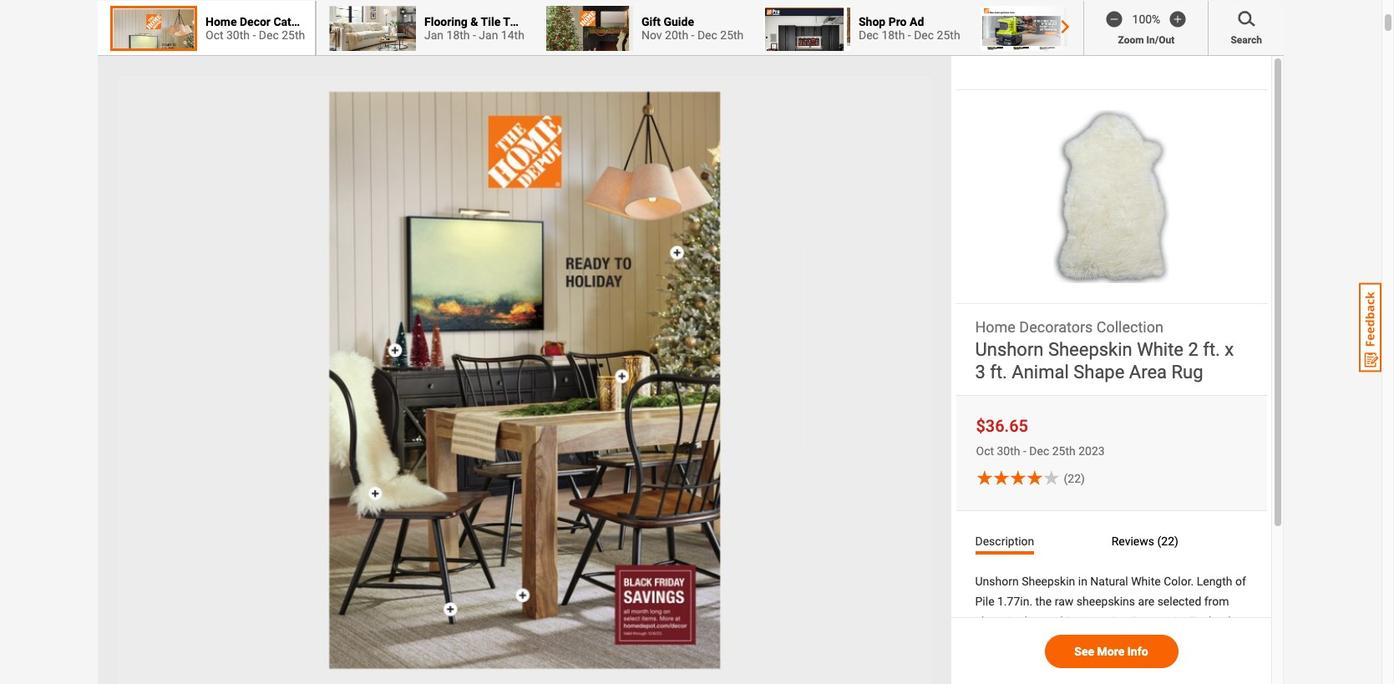 Task type: vqa. For each thing, say whether or not it's contained in the screenshot.
Feedback Link image
yes



Task type: locate. For each thing, give the bounding box(es) containing it.
feedback link image
[[1360, 282, 1382, 373]]



